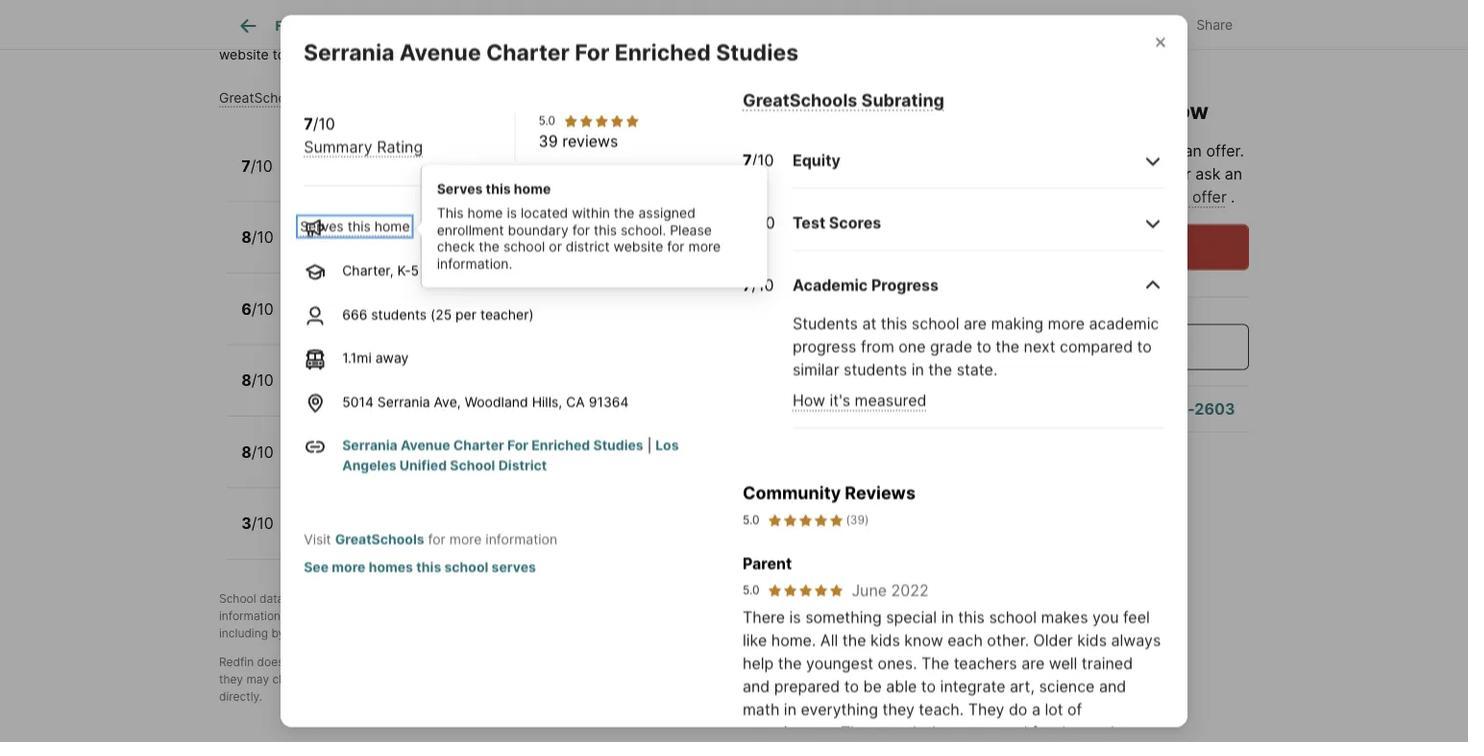 Task type: vqa. For each thing, say whether or not it's contained in the screenshot.
the 2002 inside Jul 18, 2002 Date
no



Task type: locate. For each thing, give the bounding box(es) containing it.
0 horizontal spatial information
[[219, 610, 281, 624]]

school up to
[[520, 656, 557, 670]]

schools inside please check the school district website to see all schools serving this home.
[[334, 46, 382, 62]]

charter
[[486, 38, 570, 65], [422, 148, 480, 167], [411, 291, 469, 310], [329, 434, 387, 453], [453, 437, 504, 454]]

rating 5.0 out of 5 element
[[563, 113, 640, 128], [767, 512, 844, 529], [767, 583, 844, 598]]

avenue for serrania avenue charter for enriched studies charter, k-5 • serves this home • 1.1mi
[[362, 148, 419, 167]]

0 horizontal spatial website
[[219, 46, 269, 62]]

school inside students at this school are making more academic progress from one grade to the next compared to similar students in the state.
[[912, 314, 960, 333]]

public, down 'sherman'
[[295, 241, 338, 257]]

2 vertical spatial avenue
[[401, 437, 450, 454]]

4-
[[341, 241, 356, 257]]

school inside the school service boundaries are intended to be used as a reference only; they may change and are not
[[520, 656, 557, 670]]

teachers
[[954, 654, 1018, 673]]

information up serves
[[486, 531, 558, 548]]

enrollment inside serves this home this home is located within the assigned enrollment boundary for this school. please check the school or district website for more information.
[[437, 222, 504, 239]]

1 vertical spatial they
[[883, 700, 915, 719]]

charter right hills
[[411, 291, 469, 310]]

1 vertical spatial enrollment
[[437, 222, 504, 239]]

is inside there is something special in this school makes you feel like home. all the kids know each other. older kids always help the youngest ones. the teachers are well trained and prepared to be able to integrate art, science and math in everything they teach. they do a lot of experiments. they teach them to stand for thems
[[790, 608, 801, 627]]

serrania avenue charter for enriched studies |
[[342, 437, 656, 454]]

accurate.
[[478, 673, 529, 687]]

enriched down history
[[615, 38, 711, 65]]

and down endorse
[[316, 673, 336, 687]]

offer for backup
[[1193, 188, 1227, 207]]

7 inside 7 /10 summary rating
[[304, 114, 313, 133]]

this up center
[[435, 169, 458, 185]]

located
[[521, 205, 568, 222]]

serrania inside serrania avenue charter for enriched studies charter, k-5 • serves this home • 1.1mi
[[295, 148, 358, 167]]

1 horizontal spatial kids
[[1078, 631, 1107, 650]]

39 reviews
[[539, 131, 618, 150]]

1 horizontal spatial school
[[450, 457, 495, 474]]

sherman oaks center for enriched studies public, 4-12 • choice school • 3.6mi
[[295, 220, 619, 257]]

12 up homes
[[356, 527, 370, 544]]

charter up center
[[422, 148, 480, 167]]

for inside sherman oaks center for enriched studies public, 4-12 • choice school • 3.6mi
[[464, 220, 488, 238]]

0 vertical spatial they
[[969, 700, 1005, 719]]

charter, inside taft charter high charter, 9-12 • serves this home • 1.6mi
[[295, 456, 347, 472]]

0 horizontal spatial their
[[500, 610, 525, 624]]

for for serrania avenue charter for enriched studies charter, k-5 • serves this home • 1.1mi
[[484, 148, 508, 167]]

desired
[[728, 610, 769, 624]]

0 horizontal spatial students
[[371, 306, 427, 322]]

los
[[656, 437, 679, 454]]

1 vertical spatial students
[[844, 360, 907, 379]]

for down within
[[573, 222, 590, 239]]

not left based at the left
[[462, 26, 484, 42]]

0 vertical spatial woodland
[[219, 26, 286, 42]]

2 please from the top
[[670, 222, 712, 239]]

2 vertical spatial school
[[520, 656, 557, 670]]

0 horizontal spatial they
[[841, 723, 877, 742]]

1 vertical spatial rating
[[377, 137, 423, 156]]

1 horizontal spatial redfin
[[583, 593, 618, 606]]

public, inside 'lake balboa college preparatory magnet k-12 public, k-12 • choice school • 5.7mi'
[[295, 384, 338, 400]]

choice inside 'lake balboa college preparatory magnet k-12 public, k-12 • choice school • 5.7mi'
[[384, 384, 429, 400]]

serves down summary rating link
[[387, 169, 431, 185]]

0 horizontal spatial woodland
[[219, 26, 286, 42]]

own
[[529, 610, 551, 624]]

school inside first step, and conduct their own investigation to determine their desired schools or school districts, including by contacting and visiting the schools themselves.
[[831, 610, 867, 624]]

the
[[758, 26, 779, 42], [614, 205, 635, 222], [479, 239, 500, 255], [996, 337, 1020, 356], [929, 360, 953, 379], [415, 627, 433, 641], [843, 631, 866, 650], [778, 654, 802, 673], [781, 673, 799, 687]]

enriched for serrania avenue charter for enriched studies
[[615, 38, 711, 65]]

0 horizontal spatial they
[[219, 673, 243, 687]]

0 horizontal spatial 1.1mi
[[342, 350, 372, 366]]

is inside serves this home this home is located within the assigned enrollment boundary for this school. please check the school or district website for more information.
[[507, 205, 517, 222]]

1 horizontal spatial they
[[883, 700, 915, 719]]

enriched for sherman oaks center for enriched studies public, 4-12 • choice school • 3.6mi
[[491, 220, 558, 238]]

enriched inside serrania avenue charter for enriched studies charter, k-5 • serves this home • 1.1mi
[[512, 148, 579, 167]]

1 vertical spatial school
[[219, 593, 256, 606]]

anyway
[[1117, 165, 1172, 184], [1120, 238, 1177, 257]]

this up guaranteed
[[429, 656, 449, 670]]

0 vertical spatial offer
[[1207, 142, 1240, 161]]

share
[[1197, 17, 1233, 33]]

the inside first step, and conduct their own investigation to determine their desired schools or school districts, including by contacting and visiting the schools themselves.
[[415, 627, 433, 641]]

0 horizontal spatial redfin
[[219, 656, 254, 670]]

.
[[1240, 142, 1244, 161], [1231, 188, 1235, 207]]

redfin up the investigation
[[583, 593, 618, 606]]

1 vertical spatial an
[[1225, 165, 1243, 184]]

• down academy
[[493, 312, 501, 329]]

2 vertical spatial charter,
[[295, 456, 347, 472]]

investigation
[[555, 610, 624, 624]]

1 horizontal spatial in
[[912, 360, 924, 379]]

more up ask
[[1048, 314, 1085, 333]]

3 /10 public, 9-12 • choice school • 5.7mi
[[241, 514, 524, 544]]

1 vertical spatial woodland
[[295, 291, 371, 310]]

overview tab
[[325, 3, 420, 49]]

each
[[948, 631, 983, 650]]

by
[[350, 593, 364, 606], [271, 627, 285, 641]]

• down preparatory
[[478, 384, 486, 400]]

well
[[1049, 654, 1078, 673]]

school inside 'lake balboa college preparatory magnet k-12 public, k-12 • choice school • 5.7mi'
[[432, 384, 474, 400]]

schools down the 'overview'
[[334, 46, 382, 62]]

0 vertical spatial tour
[[1083, 165, 1113, 184]]

for down the lot
[[1032, 723, 1052, 742]]

3 public, from the top
[[295, 384, 338, 400]]

this inside woodland hills charter academy public, 6-8 • serves this home • 0.7mi
[[427, 312, 450, 329]]

woodland up 6-
[[295, 291, 371, 310]]

more
[[689, 239, 721, 255], [1048, 314, 1085, 333], [450, 531, 482, 548], [332, 559, 366, 576]]

and down help at the right
[[743, 677, 770, 696]]

school down serrania avenue charter for enriched studies link
[[450, 457, 495, 474]]

9- down 5014 at the bottom left of page
[[350, 456, 365, 472]]

2 horizontal spatial school
[[520, 656, 557, 670]]

charter, down taft
[[295, 456, 347, 472]]

2603
[[1195, 400, 1236, 418]]

666
[[342, 306, 367, 322]]

2 vertical spatial 5.0
[[743, 583, 760, 597]]

be inside the this home may not be allowing tours right now
[[1158, 69, 1186, 96]]

not up change
[[287, 656, 305, 670]]

rating
[[372, 89, 413, 106], [377, 137, 423, 156]]

0 vertical spatial charter,
[[295, 169, 347, 185]]

teach
[[882, 723, 922, 742]]

charter for serrania avenue charter for enriched studies
[[486, 38, 570, 65]]

(818) 646-2603
[[1113, 400, 1236, 418]]

• up nonprofit
[[479, 527, 487, 544]]

or inside . you can request a tour anyway or ask
[[1177, 165, 1192, 184]]

0 horizontal spatial home.
[[464, 46, 503, 62]]

1 horizontal spatial this
[[949, 69, 996, 96]]

0 vertical spatial rating 5.0 out of 5 element
[[563, 113, 640, 128]]

this down serrania avenue charter for enriched studies charter, k-5 • serves this home • 1.1mi
[[437, 205, 464, 222]]

an inside the an agent about submitting a backup offer .
[[1225, 165, 1243, 184]]

8 /10 for taft
[[241, 443, 274, 462]]

summary rating link
[[304, 137, 423, 156]]

5.7mi
[[489, 384, 523, 400], [490, 527, 524, 544]]

an
[[1185, 142, 1202, 161], [1225, 165, 1243, 184]]

school up grade
[[912, 314, 960, 333]]

1 vertical spatial home.
[[771, 631, 816, 650]]

1 horizontal spatial information
[[486, 531, 558, 548]]

1 vertical spatial rating 5.0 out of 5 element
[[767, 512, 844, 529]]

home. inside there is something special in this school makes you feel like home. all the kids know each other. older kids always help the youngest ones. the teachers are well trained and prepared to be able to integrate art, science and math in everything they teach. they do a lot of experiments. they teach them to stand for thems
[[771, 631, 816, 650]]

information. inside serves this home this home is located within the assigned enrollment boundary for this school. please check the school or district website for more information.
[[437, 256, 513, 272]]

1 horizontal spatial enrollment
[[437, 222, 504, 239]]

summary
[[308, 89, 368, 106], [304, 137, 373, 156]]

the inside please check the school district website to see all schools serving this home.
[[758, 26, 779, 42]]

1 vertical spatial by
[[271, 627, 285, 641]]

information
[[486, 531, 558, 548], [219, 610, 281, 624]]

1 vertical spatial information
[[219, 610, 281, 624]]

service
[[561, 656, 600, 670]]

0 vertical spatial information
[[486, 531, 558, 548]]

measured
[[855, 391, 927, 410]]

for up see more homes this school serves
[[428, 531, 446, 548]]

home right (25
[[454, 312, 489, 329]]

to up teach.
[[922, 677, 936, 696]]

enriched up located
[[512, 148, 579, 167]]

avenue up oaks
[[362, 148, 419, 167]]

2 8 /10 from the top
[[241, 371, 274, 390]]

1 horizontal spatial an
[[1225, 165, 1243, 184]]

school right schools at the top of page
[[782, 26, 824, 42]]

special
[[886, 608, 937, 627]]

8 /10 up 6 /10
[[241, 228, 274, 247]]

change
[[272, 673, 313, 687]]

climate tab
[[791, 3, 875, 49]]

the down grade
[[929, 360, 953, 379]]

a inside 'button'
[[1076, 338, 1085, 357]]

redfin down including
[[219, 656, 254, 670]]

a right ask
[[1076, 338, 1085, 357]]

reference
[[826, 656, 878, 670]]

kids
[[871, 631, 900, 650], [1078, 631, 1107, 650]]

by inside first step, and conduct their own investigation to determine their desired schools or school districts, including by contacting and visiting the schools themselves.
[[271, 627, 285, 641]]

rating 5.0 out of 5 element for 39 reviews
[[563, 113, 640, 128]]

for up district
[[507, 437, 529, 454]]

are inside students at this school are making more academic progress from one grade to the next compared to similar students in the state.
[[964, 314, 987, 333]]

woodland for hills
[[295, 291, 371, 310]]

first step, and conduct their own investigation to determine their desired schools or school districts, including by contacting and visiting the schools themselves.
[[219, 610, 917, 641]]

for down sale
[[575, 38, 610, 65]]

enriched inside sherman oaks center for enriched studies public, 4-12 • choice school • 3.6mi
[[491, 220, 558, 238]]

1 vertical spatial schools
[[772, 610, 814, 624]]

contacting
[[288, 627, 346, 641]]

1 horizontal spatial check
[[716, 26, 754, 42]]

may inside the this home may not be allowing tours right now
[[1067, 69, 1112, 96]]

2 horizontal spatial in
[[942, 608, 954, 627]]

by up does on the left bottom
[[271, 627, 285, 641]]

2 horizontal spatial woodland
[[465, 394, 528, 410]]

more inside serves this home this home is located within the assigned enrollment boundary for this school. please check the school or district website for more information.
[[689, 239, 721, 255]]

tour right 'request'
[[1086, 238, 1117, 257]]

1 horizontal spatial schools
[[436, 627, 478, 641]]

0 vertical spatial 8 /10
[[241, 228, 274, 247]]

5014
[[342, 394, 374, 410]]

this inside the this home may not be allowing tours right now
[[949, 69, 996, 96]]

1 vertical spatial the
[[922, 654, 950, 673]]

please left schools at the top of page
[[670, 26, 712, 42]]

as right ratings
[[348, 610, 361, 624]]

are up art, on the bottom
[[1022, 654, 1045, 673]]

see more homes this school serves
[[304, 559, 536, 576]]

5 inside serrania avenue charter for enriched studies dialog
[[411, 262, 419, 279]]

1 horizontal spatial home.
[[771, 631, 816, 650]]

5 up woodland hills charter academy public, 6-8 • serves this home • 0.7mi
[[411, 262, 419, 279]]

school
[[450, 457, 495, 474], [219, 593, 256, 606], [520, 656, 557, 670]]

their
[[500, 610, 525, 624], [700, 610, 725, 624]]

1 vertical spatial offer
[[1193, 188, 1227, 207]]

an agent about submitting a backup offer .
[[949, 165, 1243, 207]]

charter for serrania avenue charter for enriched studies |
[[453, 437, 504, 454]]

policy
[[405, 26, 445, 42]]

1 vertical spatial avenue
[[362, 148, 419, 167]]

1 vertical spatial website
[[614, 239, 663, 255]]

redfin does not endorse or guarantee this information.
[[219, 656, 517, 670]]

similar
[[793, 360, 840, 379]]

to inside first step, and conduct their own investigation to determine their desired schools or school districts, including by contacting and visiting the schools themselves.
[[627, 610, 638, 624]]

1 their from the left
[[500, 610, 525, 624]]

website down school. on the left of page
[[614, 239, 663, 255]]

charter, up 'sherman'
[[295, 169, 347, 185]]

2 public, from the top
[[295, 312, 338, 329]]

science
[[1039, 677, 1095, 696]]

12 inside taft charter high charter, 9-12 • serves this home • 1.6mi
[[365, 456, 379, 472]]

2 vertical spatial in
[[784, 700, 797, 719]]

studies inside sherman oaks center for enriched studies public, 4-12 • choice school • 3.6mi
[[562, 220, 619, 238]]

tab list
[[219, 0, 890, 49]]

1 vertical spatial information.
[[452, 656, 517, 670]]

solely
[[531, 26, 570, 42]]

this down serrania avenue charter for enriched studies link
[[442, 456, 465, 472]]

7 /10 for students at this school are making more academic progress from one grade to the next compared to similar students in the state.
[[743, 276, 774, 295]]

school down boundary
[[504, 239, 545, 255]]

home down serrania avenue charter for enriched studies link
[[469, 456, 505, 472]]

0 vertical spatial the
[[949, 142, 977, 161]]

1 vertical spatial 8 /10
[[241, 371, 274, 390]]

greatschools subrating link
[[743, 89, 945, 110]]

information up including
[[219, 610, 281, 624]]

enrollment inside guaranteed to be accurate. to verify school enrollment eligibility, contact the school district directly.
[[622, 673, 679, 687]]

for inside serrania avenue charter for enriched studies charter, k-5 • serves this home • 1.1mi
[[484, 148, 508, 167]]

about
[[995, 188, 1036, 207]]

serrania avenue charter for enriched studies charter, k-5 • serves this home • 1.1mi
[[295, 148, 640, 185]]

tour inside button
[[1086, 238, 1117, 257]]

or right endorse
[[356, 656, 367, 670]]

1 vertical spatial redfin
[[219, 656, 254, 670]]

1 vertical spatial please
[[670, 222, 712, 239]]

school inside serves this home this home is located within the assigned enrollment boundary for this school. please check the school or district website for more information.
[[504, 239, 545, 255]]

/10 left 'sherman'
[[252, 228, 274, 247]]

0 vertical spatial as
[[348, 610, 361, 624]]

1 vertical spatial 5.7mi
[[490, 527, 524, 544]]

public, inside 3 /10 public, 9-12 • choice school • 5.7mi
[[295, 527, 338, 544]]

2 vertical spatial enrollment
[[622, 673, 679, 687]]

a left the lot
[[1032, 700, 1041, 719]]

community reviews
[[743, 482, 916, 504]]

greatschools up the something
[[824, 593, 897, 606]]

the inside guaranteed to be accurate. to verify school enrollment eligibility, contact the school district directly.
[[781, 673, 799, 687]]

as inside , a nonprofit organization. redfin recommends buyers and renters use greatschools information and ratings as a
[[348, 610, 361, 624]]

math
[[743, 700, 780, 719]]

6
[[241, 300, 252, 318]]

(818)
[[1113, 400, 1154, 418]]

1 horizontal spatial 5
[[411, 262, 419, 279]]

4 public, from the top
[[295, 527, 338, 544]]

8 /10
[[241, 228, 274, 247], [241, 371, 274, 390], [241, 443, 274, 462]]

or inside serves this home this home is located within the assigned enrollment boundary for this school. please check the school or district website for more information.
[[549, 239, 562, 255]]

to down academic
[[1138, 337, 1152, 356]]

1 vertical spatial may
[[246, 673, 269, 687]]

check
[[716, 26, 754, 42], [437, 239, 475, 255]]

0 vertical spatial 5
[[364, 169, 372, 185]]

help
[[743, 654, 774, 673]]

1 horizontal spatial .
[[1240, 142, 1244, 161]]

reviews
[[845, 482, 916, 504]]

property details
[[438, 18, 539, 34]]

1 public, from the top
[[295, 241, 338, 257]]

3 8 /10 from the top
[[241, 443, 274, 462]]

always
[[1112, 631, 1161, 650]]

1 vertical spatial 1.1mi
[[342, 350, 372, 366]]

1.1mi inside serrania avenue charter for enriched studies dialog
[[342, 350, 372, 366]]

enrollment down boundaries
[[622, 673, 679, 687]]

they inside the school service boundaries are intended to be used as a reference only; they may change and are not
[[219, 673, 243, 687]]

5.0
[[539, 113, 556, 127], [743, 513, 760, 527], [743, 583, 760, 597]]

see
[[289, 46, 312, 62]]

check down center
[[437, 239, 475, 255]]

students at this school are making more academic progress from one grade to the next compared to similar students in the state.
[[793, 314, 1159, 379]]

7 /10 down greatschools summary rating link
[[241, 156, 273, 175]]

anyway down accepted
[[1117, 165, 1172, 184]]

the inside there is something special in this school makes you feel like home. all the kids know each other. older kids always help the youngest ones. the teachers are well trained and prepared to be able to integrate art, science and math in everything they teach. they do a lot of experiments. they teach them to stand for thems
[[922, 654, 950, 673]]

0 vertical spatial home.
[[464, 46, 503, 62]]

1 8 /10 from the top
[[241, 228, 274, 247]]

public, inside woodland hills charter academy public, 6-8 • serves this home • 0.7mi
[[295, 312, 338, 329]]

0 vertical spatial redfin
[[583, 593, 618, 606]]

school down service
[[583, 673, 619, 687]]

it's
[[830, 391, 851, 410]]

for for serrania avenue charter for enriched studies
[[575, 38, 610, 65]]

1 horizontal spatial their
[[700, 610, 725, 624]]

everything
[[801, 700, 878, 719]]

serves inside serrania avenue charter for enriched studies charter, k-5 • serves this home • 1.1mi
[[387, 169, 431, 185]]

0 vertical spatial 5.0
[[539, 113, 556, 127]]

the down step,
[[415, 627, 433, 641]]

1 vertical spatial 5
[[411, 262, 419, 279]]

serves down high
[[394, 456, 438, 472]]

7 /10 for charter, k-5 • serves this home • 1.1mi
[[241, 156, 273, 175]]

studies inside serrania avenue charter for enriched studies charter, k-5 • serves this home • 1.1mi
[[582, 148, 640, 167]]

students inside students at this school are making more academic progress from one grade to the next compared to similar students in the state.
[[844, 360, 907, 379]]

test scores
[[793, 213, 882, 232]]

7 /10 left "academic" at the top right
[[743, 276, 774, 295]]

0 horizontal spatial may
[[246, 673, 269, 687]]

high
[[390, 434, 425, 453]]

9- right the visit
[[341, 527, 356, 544]]

serrania for serrania avenue charter for enriched studies
[[304, 38, 395, 65]]

0 horizontal spatial 5
[[364, 169, 372, 185]]

request
[[1011, 165, 1066, 184]]

0 vertical spatial website
[[219, 46, 269, 62]]

able
[[886, 677, 917, 696]]

1 vertical spatial district
[[566, 239, 610, 255]]

tour
[[1083, 165, 1113, 184], [1086, 238, 1117, 257]]

1 vertical spatial anyway
[[1120, 238, 1177, 257]]

2 vertical spatial rating 5.0 out of 5 element
[[767, 583, 844, 598]]

first
[[374, 610, 395, 624]]

a down all
[[817, 656, 823, 670]]

offer for an
[[1207, 142, 1240, 161]]

greatschools summary rating
[[219, 89, 413, 106]]

1 horizontal spatial woodland
[[295, 291, 371, 310]]

not up right
[[1117, 69, 1153, 96]]

0 vertical spatial .
[[1240, 142, 1244, 161]]

. inside the an agent about submitting a backup offer .
[[1231, 188, 1235, 207]]

1 please from the top
[[670, 26, 712, 42]]

test
[[793, 213, 826, 232]]

to inside the school service boundaries are intended to be used as a reference only; they may change and are not
[[740, 656, 751, 670]]

charter down 5014 serrania ave, woodland hills, ca 91364
[[453, 437, 504, 454]]

the seller has already accepted an offer
[[949, 142, 1240, 161]]

1 horizontal spatial students
[[844, 360, 907, 379]]

district inside please check the school district website to see all schools serving this home.
[[828, 26, 872, 42]]

1 vertical spatial choice
[[384, 384, 429, 400]]

to inside guaranteed to be accurate. to verify school enrollment eligibility, contact the school district directly.
[[447, 673, 458, 687]]

district inside guaranteed to be accurate. to verify school enrollment eligibility, contact the school district directly.
[[841, 673, 879, 687]]

to down reference
[[845, 677, 859, 696]]

is up boundary
[[507, 205, 517, 222]]

1.1mi left away
[[342, 350, 372, 366]]

is down use
[[790, 608, 801, 627]]

0 vertical spatial avenue
[[400, 38, 481, 65]]

a inside the school service boundaries are intended to be used as a reference only; they may change and are not
[[817, 656, 823, 670]]

1 horizontal spatial may
[[1067, 69, 1112, 96]]

and down , at bottom left
[[429, 610, 449, 624]]

woodland inside woodland hills charter academy public, 6-8 • serves this home • 0.7mi
[[295, 291, 371, 310]]

0 vertical spatial by
[[350, 593, 364, 606]]

grade
[[930, 337, 973, 356]]

1 vertical spatial summary
[[304, 137, 373, 156]]

school
[[782, 26, 824, 42], [504, 239, 545, 255], [434, 241, 476, 257], [912, 314, 960, 333], [432, 384, 474, 400], [434, 527, 475, 544], [444, 559, 489, 576], [989, 608, 1037, 627], [831, 610, 867, 624], [583, 673, 619, 687], [802, 673, 838, 687]]

schools
[[721, 18, 773, 34]]

in up the experiments.
[[784, 700, 797, 719]]

0 vertical spatial may
[[1067, 69, 1112, 96]]

as right 'used'
[[801, 656, 813, 670]]

5.7mi down preparatory
[[489, 384, 523, 400]]

5 down summary rating link
[[364, 169, 372, 185]]

serrania avenue charter for enriched studies link
[[342, 437, 644, 454]]

for
[[575, 38, 610, 65], [484, 148, 508, 167], [464, 220, 488, 238], [507, 437, 529, 454]]

/10 down greatschools summary rating link
[[251, 156, 273, 175]]

districts,
[[870, 610, 917, 624]]

0 vertical spatial this
[[949, 69, 996, 96]]

angeles
[[342, 457, 397, 474]]

12 down serves this home
[[356, 241, 371, 257]]

home inside serrania avenue charter for enriched studies charter, k-5 • serves this home • 1.1mi
[[462, 169, 497, 185]]

1 horizontal spatial by
[[350, 593, 364, 606]]

0 vertical spatial anyway
[[1117, 165, 1172, 184]]

|
[[647, 437, 652, 454]]

teach.
[[919, 700, 964, 719]]

do
[[1009, 700, 1028, 719]]

8 /10 for lake
[[241, 371, 274, 390]]

2 vertical spatial schools
[[436, 627, 478, 641]]

enriched for serrania avenue charter for enriched studies |
[[532, 437, 590, 454]]

0 vertical spatial schools
[[334, 46, 382, 62]]

for for serrania avenue charter for enriched studies |
[[507, 437, 529, 454]]

1 vertical spatial charter,
[[342, 262, 394, 279]]

1 vertical spatial this
[[437, 205, 464, 222]]

0 vertical spatial 5.7mi
[[489, 384, 523, 400]]

website down feed link
[[219, 46, 269, 62]]

serves inside woodland hills charter academy public, 6-8 • serves this home • 0.7mi
[[379, 312, 423, 329]]

studies for serrania avenue charter for enriched studies |
[[593, 437, 644, 454]]

or down use
[[817, 610, 828, 624]]

feed
[[275, 18, 307, 34]]

school for school service boundaries are intended to be used as a reference only; they may change and are not
[[520, 656, 557, 670]]



Task type: describe. For each thing, give the bounding box(es) containing it.
more right see on the bottom left
[[332, 559, 366, 576]]

home inside the this home may not be allowing tours right now
[[1001, 69, 1061, 96]]

academy
[[473, 291, 544, 310]]

this inside serrania avenue charter for enriched studies charter, k-5 • serves this home • 1.1mi
[[435, 169, 458, 185]]

charter inside taft charter high charter, 9-12 • serves this home • 1.6mi
[[329, 434, 387, 453]]

2022
[[892, 581, 929, 600]]

is right policy
[[448, 26, 459, 42]]

equity
[[793, 151, 841, 170]]

information inside , a nonprofit organization. redfin recommends buyers and renters use greatschools information and ratings as a
[[219, 610, 281, 624]]

used
[[771, 656, 798, 670]]

organization.
[[509, 593, 580, 606]]

greatschools up step,
[[367, 593, 440, 606]]

charter, k-5
[[342, 262, 419, 279]]

verify
[[549, 673, 580, 687]]

this up boundary
[[486, 181, 511, 197]]

ask a question button
[[949, 324, 1249, 371]]

for down assigned
[[667, 239, 685, 255]]

equity button
[[793, 134, 1165, 188]]

avenue for serrania avenue charter for enriched studies |
[[401, 437, 450, 454]]

tab list containing feed
[[219, 0, 890, 49]]

other.
[[987, 631, 1029, 650]]

home up 3.6mi
[[468, 205, 503, 222]]

. inside . you can request a tour anyway or ask
[[1240, 142, 1244, 161]]

home. inside please check the school district website to see all schools serving this home.
[[464, 46, 503, 62]]

• right 666
[[368, 312, 376, 329]]

next
[[1024, 337, 1056, 356]]

this down visit greatschools for more information
[[416, 559, 441, 576]]

this inside serves this home this home is located within the assigned enrollment boundary for this school. please check the school or district website for more information.
[[437, 205, 464, 222]]

this inside there is something special in this school makes you feel like home. all the kids know each other. older kids always help the youngest ones. the teachers are well trained and prepared to be able to integrate art, science and math in everything they teach. they do a lot of experiments. they teach them to stand for thems
[[958, 608, 985, 627]]

• up homes
[[374, 527, 382, 544]]

9- inside taft charter high charter, 9-12 • serves this home • 1.6mi
[[350, 456, 365, 472]]

share button
[[1154, 4, 1249, 44]]

intended
[[688, 656, 736, 670]]

school up nonprofit
[[444, 559, 489, 576]]

there is something special in this school makes you feel like home. all the kids know each other. older kids always help the youngest ones. the teachers are well trained and prepared to be able to integrate art, science and math in everything they teach. they do a lot of experiments. they teach them to stand for thems
[[743, 608, 1161, 743]]

public, inside sherman oaks center for enriched studies public, 4-12 • choice school • 3.6mi
[[295, 241, 338, 257]]

k- inside serrania avenue charter for enriched studies charter, k-5 • serves this home • 1.1mi
[[350, 169, 364, 185]]

see
[[304, 559, 329, 576]]

visit
[[304, 531, 331, 548]]

rating inside 7 /10 summary rating
[[377, 137, 423, 156]]

2 horizontal spatial schools
[[772, 610, 814, 624]]

serrania avenue charter for enriched studies dialog
[[281, 15, 1188, 743]]

you
[[949, 165, 976, 184]]

home inside woodland hills charter academy public, 6-8 • serves this home • 0.7mi
[[454, 312, 489, 329]]

serrania for serrania avenue charter for enriched studies charter, k-5 • serves this home • 1.1mi
[[295, 148, 358, 167]]

0 vertical spatial summary
[[308, 89, 368, 106]]

hills's
[[289, 26, 328, 42]]

progress
[[872, 276, 939, 295]]

1 vertical spatial they
[[841, 723, 877, 742]]

community
[[743, 482, 841, 504]]

and inside the school service boundaries are intended to be used as a reference only; they may change and are not
[[316, 673, 336, 687]]

1.1mi inside serrania avenue charter for enriched studies charter, k-5 • serves this home • 1.1mi
[[512, 169, 542, 185]]

• down high
[[383, 456, 391, 472]]

preparatory
[[450, 363, 540, 382]]

feed link
[[237, 14, 307, 37]]

greatschools summary rating link
[[219, 89, 413, 106]]

as inside the school service boundaries are intended to be used as a reference only; they may change and are not
[[801, 656, 813, 670]]

/10 inside 3 /10 public, 9-12 • choice school • 5.7mi
[[252, 514, 274, 533]]

more up see more homes this school serves
[[450, 531, 482, 548]]

makes
[[1041, 608, 1088, 627]]

, a nonprofit organization. redfin recommends buyers and renters use greatschools information and ratings as a
[[219, 593, 897, 624]]

to up state.
[[977, 337, 992, 356]]

0 horizontal spatial in
[[784, 700, 797, 719]]

• down summary rating link
[[376, 169, 383, 185]]

a inside the an agent about submitting a backup offer .
[[1122, 188, 1131, 207]]

to right them
[[968, 723, 983, 742]]

x-
[[1093, 17, 1107, 33]]

studies for serrania avenue charter for enriched studies
[[716, 38, 799, 65]]

12 inside 3 /10 public, 9-12 • choice school • 5.7mi
[[356, 527, 370, 544]]

school data is provided by greatschools
[[219, 593, 440, 606]]

1 kids from the left
[[871, 631, 900, 650]]

serves inside taft charter high charter, 9-12 • serves this home • 1.6mi
[[394, 456, 438, 472]]

• left 3.6mi
[[479, 241, 487, 257]]

and up redfin does not endorse or guarantee this information.
[[349, 627, 370, 641]]

5014 serrania ave, woodland hills, ca 91364
[[342, 394, 629, 410]]

8 inside woodland hills charter academy public, 6-8 • serves this home • 0.7mi
[[356, 312, 364, 329]]

schools tab
[[703, 3, 791, 49]]

/10 left equity
[[752, 151, 774, 170]]

district inside serves this home this home is located within the assigned enrollment boundary for this school. please check the school or district website for more information.
[[566, 239, 610, 255]]

serves up the 4-
[[300, 219, 344, 235]]

• down balboa
[[373, 384, 381, 400]]

choice inside 3 /10 public, 9-12 • choice school • 5.7mi
[[385, 527, 430, 544]]

greatschools up equity
[[743, 89, 858, 110]]

on
[[573, 26, 590, 42]]

endorse
[[308, 656, 353, 670]]

choice inside sherman oaks center for enriched studies public, 4-12 • choice school • 3.6mi
[[386, 241, 430, 257]]

los angeles unified school district link
[[342, 437, 679, 474]]

greatschools up homes
[[335, 531, 424, 548]]

studies for sherman oaks center for enriched studies public, 4-12 • choice school • 3.6mi
[[562, 220, 619, 238]]

k- down balboa
[[341, 384, 355, 400]]

sale & tax history tab
[[557, 3, 703, 49]]

the up reference
[[843, 631, 866, 650]]

this inside please check the school district website to see all schools serving this home.
[[437, 46, 460, 62]]

the up school. on the left of page
[[614, 205, 635, 222]]

a right , at bottom left
[[447, 593, 453, 606]]

the up academy
[[479, 239, 500, 255]]

greatschools inside , a nonprofit organization. redfin recommends buyers and renters use greatschools information and ratings as a
[[824, 593, 897, 606]]

not inside the this home may not be allowing tours right now
[[1117, 69, 1153, 96]]

5.0 for june 2022
[[743, 583, 760, 597]]

studies for serrania avenue charter for enriched studies charter, k-5 • serves this home • 1.1mi
[[582, 148, 640, 167]]

are left intended
[[668, 656, 685, 670]]

website inside serves this home this home is located within the assigned enrollment boundary for this school. please check the school or district website for more information.
[[614, 239, 663, 255]]

property
[[438, 18, 493, 34]]

• down the serrania avenue charter for enriched studies |
[[508, 456, 516, 472]]

all
[[316, 46, 330, 62]]

school inside there is something special in this school makes you feel like home. all the kids know each other. older kids always help the youngest ones. the teachers are well trained and prepared to be able to integrate art, science and math in everything they teach. they do a lot of experiments. they teach them to stand for thems
[[989, 608, 1037, 627]]

school down "youngest"
[[802, 673, 838, 687]]

compared
[[1060, 337, 1133, 356]]

x-out
[[1093, 17, 1130, 33]]

los angeles unified school district
[[342, 437, 679, 474]]

this up the 4-
[[348, 219, 371, 235]]

teacher)
[[480, 306, 534, 322]]

agent
[[949, 188, 990, 207]]

/10 left test on the right top
[[753, 213, 775, 232]]

right
[[1107, 97, 1158, 124]]

students
[[793, 314, 858, 333]]

for inside there is something special in this school makes you feel like home. all the kids know each other. older kids always help the youngest ones. the teachers are well trained and prepared to be able to integrate art, science and math in everything they teach. they do a lot of experiments. they teach them to stand for thems
[[1032, 723, 1052, 742]]

june 2022
[[852, 581, 929, 600]]

how
[[793, 391, 826, 410]]

1 vertical spatial 5.0
[[743, 513, 760, 527]]

how it's measured
[[793, 391, 927, 410]]

sale
[[575, 18, 602, 34]]

or inside first step, and conduct their own investigation to determine their desired schools or school districts, including by contacting and visiting the schools themselves.
[[817, 610, 828, 624]]

charter for woodland hills charter academy public, 6-8 • serves this home • 0.7mi
[[411, 291, 469, 310]]

scores
[[829, 213, 882, 232]]

,
[[440, 593, 443, 606]]

taft charter high charter, 9-12 • serves this home • 1.6mi
[[295, 434, 552, 472]]

from
[[861, 337, 895, 356]]

rating 5.0 out of 5 element for june 2022
[[767, 583, 844, 598]]

2 kids from the left
[[1078, 631, 1107, 650]]

be inside guaranteed to be accurate. to verify school enrollment eligibility, contact the school district directly.
[[461, 673, 475, 687]]

8 /10 for sherman
[[241, 228, 274, 247]]

please inside please check the school district website to see all schools serving this home.
[[670, 26, 712, 42]]

a inside . you can request a tour anyway or ask
[[1070, 165, 1079, 184]]

not inside the school service boundaries are intended to be used as a reference only; they may change and are not
[[360, 673, 378, 687]]

away
[[375, 350, 409, 366]]

are inside there is something special in this school makes you feel like home. all the kids know each other. older kids always help the youngest ones. the teachers are well trained and prepared to be able to integrate art, science and math in everything they teach. they do a lot of experiments. they teach them to stand for thems
[[1022, 654, 1045, 673]]

backup
[[1135, 188, 1188, 207]]

greatschools down see
[[219, 89, 305, 106]]

/10 left taft
[[252, 443, 274, 462]]

are down endorse
[[340, 673, 357, 687]]

8 for sherman
[[241, 228, 252, 247]]

serves this home this home is located within the assigned enrollment boundary for this school. please check the school or district website for more information.
[[437, 181, 721, 272]]

property details tab
[[420, 3, 557, 49]]

check inside serves this home this home is located within the assigned enrollment boundary for this school. please check the school or district website for more information.
[[437, 239, 475, 255]]

academic progress
[[793, 276, 939, 295]]

k- up 91364
[[604, 363, 621, 382]]

be inside there is something special in this school makes you feel like home. all the kids know each other. older kids always help the youngest ones. the teachers are well trained and prepared to be able to integrate art, science and math in everything they teach. they do a lot of experiments. they teach them to stand for thems
[[864, 677, 882, 696]]

1 horizontal spatial they
[[969, 700, 1005, 719]]

12 inside sherman oaks center for enriched studies public, 4-12 • choice school • 3.6mi
[[356, 241, 371, 257]]

art,
[[1010, 677, 1035, 696]]

1.1mi away
[[342, 350, 409, 366]]

renters
[[759, 593, 798, 606]]

to inside please check the school district website to see all schools serving this home.
[[273, 46, 286, 62]]

including
[[219, 627, 268, 641]]

/10 left lake
[[252, 371, 274, 390]]

8 for taft
[[241, 443, 252, 462]]

in inside students at this school are making more academic progress from one grade to the next compared to similar students in the state.
[[912, 360, 924, 379]]

avenue for serrania avenue charter for enriched studies
[[400, 38, 481, 65]]

anyway inside button
[[1120, 238, 1177, 257]]

stand
[[987, 723, 1028, 742]]

feel
[[1123, 608, 1150, 627]]

assigned
[[639, 205, 696, 222]]

12 down balboa
[[355, 384, 369, 400]]

details
[[497, 18, 539, 34]]

home inside taft charter high charter, 9-12 • serves this home • 1.6mi
[[469, 456, 505, 472]]

0 horizontal spatial an
[[1185, 142, 1202, 161]]

oaks
[[366, 220, 405, 238]]

center
[[409, 220, 460, 238]]

woodland for hills's
[[219, 26, 286, 42]]

redfin inside , a nonprofit organization. redfin recommends buyers and renters use greatschools information and ratings as a
[[583, 593, 618, 606]]

school inside sherman oaks center for enriched studies public, 4-12 • choice school • 3.6mi
[[434, 241, 476, 257]]

5.0 for 39 reviews
[[539, 113, 556, 127]]

this inside students at this school are making more academic progress from one grade to the next compared to similar students in the state.
[[881, 314, 908, 333]]

this down within
[[594, 222, 617, 239]]

enriched for serrania avenue charter for enriched studies charter, k-5 • serves this home • 1.1mi
[[512, 148, 579, 167]]

climate
[[809, 18, 857, 34]]

may inside the school service boundaries are intended to be used as a reference only; they may change and are not
[[246, 673, 269, 687]]

ones.
[[878, 654, 917, 673]]

overview
[[343, 18, 403, 34]]

and up the contacting
[[284, 610, 304, 624]]

charter, inside serrania avenue charter for enriched studies charter, k-5 • serves this home • 1.1mi
[[295, 169, 347, 185]]

school for school data is provided by greatschools
[[219, 593, 256, 606]]

5 inside serrania avenue charter for enriched studies charter, k-5 • serves this home • 1.1mi
[[364, 169, 372, 185]]

a inside there is something special in this school makes you feel like home. all the kids know each other. older kids always help the youngest ones. the teachers are well trained and prepared to be able to integrate art, science and math in everything they teach. they do a lot of experiments. they teach them to stand for thems
[[1032, 700, 1041, 719]]

all
[[821, 631, 838, 650]]

k- inside serrania avenue charter for enriched studies dialog
[[397, 262, 411, 279]]

request tour anyway button
[[949, 224, 1249, 271]]

for for sherman oaks center for enriched studies public, 4-12 • choice school • 3.6mi
[[464, 220, 488, 238]]

the down making
[[996, 337, 1020, 356]]

7 /10 left equity
[[743, 151, 774, 170]]

serrania avenue charter for enriched studies element
[[304, 15, 822, 66]]

contact
[[737, 673, 778, 687]]

0 vertical spatial rating
[[372, 89, 413, 106]]

charter, inside serrania avenue charter for enriched studies dialog
[[342, 262, 394, 279]]

school inside 3 /10 public, 9-12 • choice school • 5.7mi
[[434, 527, 475, 544]]

know
[[905, 631, 943, 650]]

anyway inside . you can request a tour anyway or ask
[[1117, 165, 1172, 184]]

8 for lake
[[241, 371, 252, 390]]

home up located
[[514, 181, 551, 197]]

12 up 91364
[[621, 363, 639, 382]]

greatschools subrating
[[743, 89, 945, 110]]

0 vertical spatial enrollment
[[331, 26, 402, 42]]

request tour anyway
[[1021, 238, 1177, 257]]

please inside serves this home this home is located within the assigned enrollment boundary for this school. please check the school or district website for more information.
[[670, 222, 712, 239]]

within
[[572, 205, 610, 222]]

0 vertical spatial students
[[371, 306, 427, 322]]

is right data
[[287, 593, 296, 606]]

home up charter, k-5
[[375, 219, 410, 235]]

be inside the school service boundaries are intended to be used as a reference only; they may change and are not
[[754, 656, 768, 670]]

prepared
[[774, 677, 840, 696]]

there
[[743, 608, 785, 627]]

/10 left "academic" at the top right
[[752, 276, 774, 295]]

school.
[[621, 222, 666, 239]]

serrania down college at the left of the page
[[378, 394, 430, 410]]

they inside there is something special in this school makes you feel like home. all the kids know each other. older kids always help the youngest ones. the teachers are well trained and prepared to be able to integrate art, science and math in everything they teach. they do a lot of experiments. they teach them to stand for thems
[[883, 700, 915, 719]]

parent
[[743, 554, 792, 573]]

lot
[[1045, 700, 1064, 719]]

experiments.
[[743, 723, 837, 742]]

0.7mi
[[505, 312, 539, 329]]

a left the first at the left of the page
[[364, 610, 371, 624]]

and down trained
[[1099, 677, 1127, 696]]

charter for serrania avenue charter for enriched studies charter, k-5 • serves this home • 1.1mi
[[422, 148, 480, 167]]

5.7mi inside 'lake balboa college preparatory magnet k-12 public, k-12 • choice school • 5.7mi'
[[489, 384, 523, 400]]

9- inside 3 /10 public, 9-12 • choice school • 5.7mi
[[341, 527, 356, 544]]

1.6mi
[[520, 456, 552, 472]]

more inside students at this school are making more academic progress from one grade to the next compared to similar students in the state.
[[1048, 314, 1085, 333]]

school inside los angeles unified school district
[[450, 457, 495, 474]]

information inside serrania avenue charter for enriched studies dialog
[[486, 531, 558, 548]]

serrania for serrania avenue charter for enriched studies |
[[342, 437, 398, 454]]

1 vertical spatial in
[[942, 608, 954, 627]]

woodland hills charter academy public, 6-8 • serves this home • 0.7mi
[[295, 291, 544, 329]]

visit greatschools for more information
[[304, 531, 558, 548]]

• up boundary
[[501, 169, 509, 185]]

serves inside serves this home this home is located within the assigned enrollment boundary for this school. please check the school or district website for more information.
[[437, 181, 483, 197]]

. you can request a tour anyway or ask
[[949, 142, 1244, 184]]

the up prepared
[[778, 654, 802, 673]]

and up desired
[[735, 593, 756, 606]]

2 their from the left
[[700, 610, 725, 624]]

woodland inside serrania avenue charter for enriched studies dialog
[[465, 394, 528, 410]]

school service boundaries are intended to be used as a reference only; they may change and are not
[[219, 656, 908, 687]]

school inside please check the school district website to see all schools serving this home.
[[782, 26, 824, 42]]

• down oaks
[[374, 241, 382, 257]]

this inside taft charter high charter, 9-12 • serves this home • 1.6mi
[[442, 456, 465, 472]]

/10 inside 7 /10 summary rating
[[313, 114, 335, 133]]

/10 left 6-
[[252, 300, 274, 318]]

summary inside 7 /10 summary rating
[[304, 137, 373, 156]]



